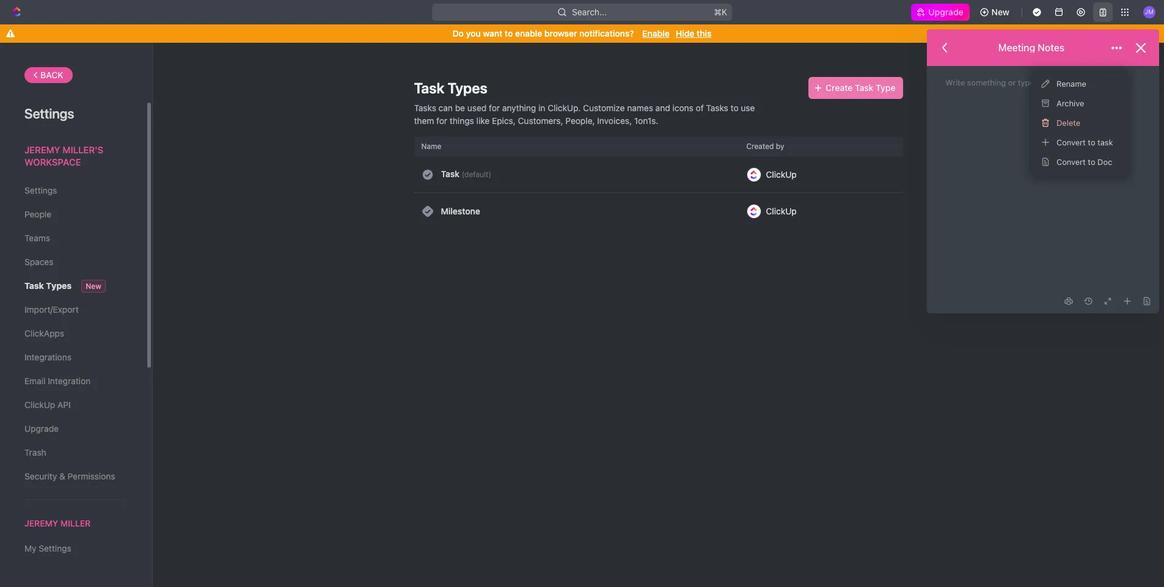 Task type: describe. For each thing, give the bounding box(es) containing it.
created
[[747, 142, 774, 151]]

new inside button
[[992, 7, 1010, 17]]

do you want to enable browser notifications? enable hide this
[[453, 28, 712, 39]]

(default)
[[462, 170, 491, 179]]

trash
[[24, 447, 46, 458]]

jeremy for jeremy miller's workspace
[[24, 144, 60, 155]]

task (default)
[[441, 169, 491, 179]]

customize
[[583, 103, 625, 113]]

my settings link
[[24, 539, 122, 559]]

&
[[59, 471, 65, 482]]

meeting notes
[[998, 42, 1065, 53]]

security & permissions
[[24, 471, 115, 482]]

jeremy miller
[[24, 518, 91, 529]]

search...
[[572, 7, 607, 17]]

email integration
[[24, 376, 91, 386]]

0 vertical spatial settings
[[24, 106, 74, 122]]

create task type
[[826, 83, 896, 93]]

back
[[40, 70, 63, 80]]

to inside tasks can be used for anything in clickup. customize names and icons of tasks to use them for things like epics, customers, people, invoices, 1on1s.
[[731, 103, 739, 113]]

task up can
[[414, 79, 444, 97]]

convert to task link
[[1036, 133, 1124, 152]]

1 vertical spatial for
[[436, 116, 447, 126]]

delete
[[1057, 118, 1081, 127]]

1 horizontal spatial upgrade
[[929, 7, 964, 17]]

clickapps link
[[24, 323, 122, 344]]

enable
[[515, 28, 542, 39]]

archive
[[1057, 98, 1084, 108]]

email
[[24, 376, 46, 386]]

jeremy miller's workspace
[[24, 144, 103, 167]]

spaces link
[[24, 252, 122, 273]]

invoices,
[[597, 116, 632, 126]]

0 vertical spatial for
[[489, 103, 500, 113]]

anything
[[502, 103, 536, 113]]

of
[[696, 103, 704, 113]]

spaces
[[24, 257, 53, 267]]

people link
[[24, 204, 122, 225]]

convert for convert to doc
[[1057, 157, 1086, 167]]

created by
[[747, 142, 784, 151]]

meeting
[[998, 42, 1035, 53]]

0 vertical spatial upgrade link
[[911, 4, 970, 21]]

create task type button
[[809, 77, 903, 99]]

import/export
[[24, 304, 79, 315]]

convert to doc link
[[1036, 152, 1124, 172]]

1on1s.
[[634, 116, 658, 126]]

this
[[697, 28, 712, 39]]

security & permissions link
[[24, 466, 122, 487]]

clickup for task
[[766, 169, 797, 179]]

1 horizontal spatial types
[[448, 79, 487, 97]]

settings link
[[24, 180, 122, 201]]

email integration link
[[24, 371, 122, 392]]

be
[[455, 103, 465, 113]]

convert for convert to task
[[1057, 137, 1086, 147]]

security
[[24, 471, 57, 482]]

people,
[[566, 116, 595, 126]]

tasks can be used for anything in clickup. customize names and icons of tasks to use them for things like epics, customers, people, invoices, 1on1s.
[[414, 103, 755, 126]]

rename link
[[1036, 74, 1124, 94]]

teams
[[24, 233, 50, 243]]

rename
[[1057, 79, 1087, 88]]

2 vertical spatial settings
[[39, 543, 71, 554]]

icons
[[673, 103, 694, 113]]

settings inside "link"
[[24, 185, 57, 196]]

name
[[421, 142, 441, 151]]

enable
[[642, 28, 670, 39]]

new button
[[975, 2, 1017, 22]]

integration
[[48, 376, 91, 386]]

want
[[483, 28, 503, 39]]

task
[[1098, 137, 1113, 147]]

create
[[826, 83, 853, 93]]

task types inside settings element
[[24, 281, 72, 291]]

names
[[627, 103, 653, 113]]

do
[[453, 28, 464, 39]]



Task type: locate. For each thing, give the bounding box(es) containing it.
integrations link
[[24, 347, 122, 368]]

1 vertical spatial types
[[46, 281, 72, 291]]

task
[[414, 79, 444, 97], [855, 83, 874, 93], [441, 169, 460, 179], [24, 281, 44, 291]]

settings down back link
[[24, 106, 74, 122]]

api
[[57, 400, 71, 410]]

jeremy
[[24, 144, 60, 155], [24, 518, 58, 529]]

task types up import/export
[[24, 281, 72, 291]]

settings up people on the top
[[24, 185, 57, 196]]

archive link
[[1036, 94, 1124, 113]]

1 horizontal spatial tasks
[[706, 103, 728, 113]]

0 horizontal spatial upgrade link
[[24, 419, 122, 439]]

upgrade link left new button
[[911, 4, 970, 21]]

0 horizontal spatial for
[[436, 116, 447, 126]]

for down can
[[436, 116, 447, 126]]

0 vertical spatial new
[[992, 7, 1010, 17]]

upgrade inside settings element
[[24, 424, 59, 434]]

workspace
[[24, 156, 81, 167]]

1 vertical spatial upgrade
[[24, 424, 59, 434]]

my settings
[[24, 543, 71, 554]]

people
[[24, 209, 51, 219]]

tasks up the them
[[414, 103, 436, 113]]

things
[[450, 116, 474, 126]]

can
[[439, 103, 453, 113]]

clickup api
[[24, 400, 71, 410]]

new up import/export link
[[86, 282, 101, 291]]

upgrade left new button
[[929, 7, 964, 17]]

settings
[[24, 106, 74, 122], [24, 185, 57, 196], [39, 543, 71, 554]]

use
[[741, 103, 755, 113]]

you
[[466, 28, 481, 39]]

clickup api link
[[24, 395, 122, 416]]

task left type
[[855, 83, 874, 93]]

to left doc
[[1088, 157, 1096, 167]]

0 vertical spatial convert
[[1057, 137, 1086, 147]]

types up import/export
[[46, 281, 72, 291]]

0 vertical spatial jeremy
[[24, 144, 60, 155]]

task types
[[414, 79, 487, 97], [24, 281, 72, 291]]

integrations
[[24, 352, 72, 362]]

1 tasks from the left
[[414, 103, 436, 113]]

jeremy inside jeremy miller's workspace
[[24, 144, 60, 155]]

types
[[448, 79, 487, 97], [46, 281, 72, 291]]

miller's
[[63, 144, 103, 155]]

notes
[[1038, 42, 1065, 53]]

0 vertical spatial upgrade
[[929, 7, 964, 17]]

customers,
[[518, 116, 563, 126]]

upgrade link
[[911, 4, 970, 21], [24, 419, 122, 439]]

miller
[[60, 518, 91, 529]]

and
[[656, 103, 670, 113]]

to left use
[[731, 103, 739, 113]]

delete link
[[1036, 113, 1124, 133]]

jeremy up 'my settings'
[[24, 518, 58, 529]]

doc
[[1098, 157, 1113, 167]]

1 vertical spatial new
[[86, 282, 101, 291]]

for
[[489, 103, 500, 113], [436, 116, 447, 126]]

hide
[[676, 28, 695, 39]]

task down spaces
[[24, 281, 44, 291]]

tasks
[[414, 103, 436, 113], [706, 103, 728, 113]]

1 vertical spatial upgrade link
[[24, 419, 122, 439]]

convert to doc
[[1057, 157, 1113, 167]]

1 horizontal spatial task types
[[414, 79, 487, 97]]

1 horizontal spatial new
[[992, 7, 1010, 17]]

task left (default)
[[441, 169, 460, 179]]

1 vertical spatial settings
[[24, 185, 57, 196]]

clickup for milestone
[[766, 206, 797, 216]]

type
[[876, 83, 896, 93]]

permissions
[[68, 471, 115, 482]]

⌘k
[[714, 7, 727, 17]]

back link
[[24, 67, 73, 83]]

2 convert from the top
[[1057, 157, 1086, 167]]

task inside button
[[855, 83, 874, 93]]

browser
[[544, 28, 577, 39]]

0 horizontal spatial types
[[46, 281, 72, 291]]

1 horizontal spatial upgrade link
[[911, 4, 970, 21]]

2 tasks from the left
[[706, 103, 728, 113]]

new
[[992, 7, 1010, 17], [86, 282, 101, 291]]

types inside settings element
[[46, 281, 72, 291]]

task inside settings element
[[24, 281, 44, 291]]

new inside settings element
[[86, 282, 101, 291]]

clickup inside clickup api link
[[24, 400, 55, 410]]

trash link
[[24, 442, 122, 463]]

in
[[539, 103, 545, 113]]

convert
[[1057, 137, 1086, 147], [1057, 157, 1086, 167]]

1 convert from the top
[[1057, 137, 1086, 147]]

clickup.
[[548, 103, 581, 113]]

types up be
[[448, 79, 487, 97]]

clickapps
[[24, 328, 64, 339]]

by
[[776, 142, 784, 151]]

convert down convert to task link
[[1057, 157, 1086, 167]]

upgrade
[[929, 7, 964, 17], [24, 424, 59, 434]]

convert down delete
[[1057, 137, 1086, 147]]

upgrade down clickup api at the bottom left of the page
[[24, 424, 59, 434]]

1 vertical spatial task types
[[24, 281, 72, 291]]

milestone
[[441, 206, 480, 216]]

notifications?
[[579, 28, 634, 39]]

jeremy for jeremy miller
[[24, 518, 58, 529]]

0 vertical spatial task types
[[414, 79, 487, 97]]

0 vertical spatial types
[[448, 79, 487, 97]]

0 horizontal spatial new
[[86, 282, 101, 291]]

like
[[476, 116, 490, 126]]

1 horizontal spatial for
[[489, 103, 500, 113]]

1 vertical spatial convert
[[1057, 157, 1086, 167]]

settings element
[[0, 43, 153, 587]]

convert to task
[[1057, 137, 1113, 147]]

1 jeremy from the top
[[24, 144, 60, 155]]

1 vertical spatial jeremy
[[24, 518, 58, 529]]

for up epics,
[[489, 103, 500, 113]]

epics,
[[492, 116, 516, 126]]

upgrade link up "trash" 'link'
[[24, 419, 122, 439]]

them
[[414, 116, 434, 126]]

0 vertical spatial clickup
[[766, 169, 797, 179]]

settings right my
[[39, 543, 71, 554]]

my
[[24, 543, 36, 554]]

1 vertical spatial clickup
[[766, 206, 797, 216]]

to
[[505, 28, 513, 39], [731, 103, 739, 113], [1088, 137, 1096, 147], [1088, 157, 1096, 167]]

jeremy up workspace on the left of page
[[24, 144, 60, 155]]

to right want
[[505, 28, 513, 39]]

tasks right of
[[706, 103, 728, 113]]

0 horizontal spatial upgrade
[[24, 424, 59, 434]]

new up meeting
[[992, 7, 1010, 17]]

used
[[467, 103, 487, 113]]

import/export link
[[24, 299, 122, 320]]

teams link
[[24, 228, 122, 249]]

0 horizontal spatial tasks
[[414, 103, 436, 113]]

2 jeremy from the top
[[24, 518, 58, 529]]

2 vertical spatial clickup
[[24, 400, 55, 410]]

0 horizontal spatial task types
[[24, 281, 72, 291]]

to left task
[[1088, 137, 1096, 147]]

task types up can
[[414, 79, 487, 97]]



Task type: vqa. For each thing, say whether or not it's contained in the screenshot.
Search... text box
no



